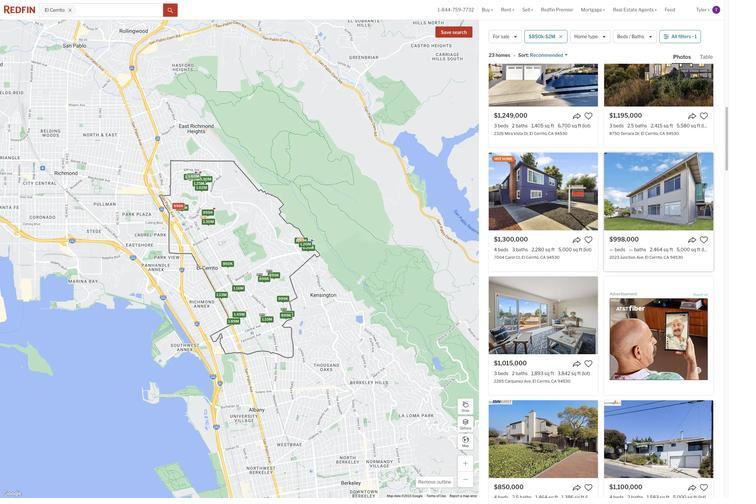 Task type: vqa. For each thing, say whether or not it's contained in the screenshot.
favorite button image associated with $1,015,000
yes



Task type: locate. For each thing, give the bounding box(es) containing it.
1 vertical spatial ave,
[[524, 379, 532, 384]]

remove el cerrito image
[[68, 8, 72, 12]]

1.05m
[[303, 246, 314, 250]]

ca down 2,415 sq ft
[[660, 131, 665, 136]]

home
[[502, 157, 512, 161]]

0 horizontal spatial dr,
[[524, 131, 529, 136]]

2 ▾ from the left
[[512, 7, 514, 13]]

beds up 2326
[[498, 123, 508, 128]]

▾ inside dropdown button
[[655, 7, 657, 13]]

4 beds
[[494, 247, 508, 252]]

• left the sort
[[514, 53, 515, 58]]

favorite button checkbox for $1,249,000
[[584, 112, 593, 120]]

baths up 8750 terrace dr, el cerrito, ca 94530
[[635, 123, 647, 128]]

2 for $1,249,000
[[512, 123, 515, 128]]

$1,249,000
[[494, 112, 528, 119]]

3 beds for $1,249,000
[[494, 123, 508, 128]]

report inside report ad button
[[693, 293, 703, 297]]

sq right 2,464 in the right of the page
[[663, 247, 669, 252]]

1 horizontal spatial 899k
[[281, 313, 291, 318]]

favorite button checkbox for $850,000
[[584, 484, 593, 492]]

▾ right rent
[[512, 7, 514, 13]]

999k
[[278, 296, 288, 301]]

94530 for $1,300,000
[[547, 255, 560, 260]]

2 5,000 sq ft (lot) from the left
[[677, 247, 710, 252]]

7004 carol ct, el cerrito, ca 94530
[[494, 255, 560, 260]]

el left "sale"
[[489, 26, 495, 35]]

favorite button image for $998,000
[[700, 236, 708, 244]]

94530 down 2,415 sq ft
[[666, 131, 679, 136]]

2326
[[494, 131, 504, 136]]

4 ▾ from the left
[[603, 7, 605, 13]]

1 vertical spatial 998k
[[283, 311, 293, 316]]

— for — baths
[[629, 247, 633, 252]]

• for 23 homes •
[[514, 53, 515, 58]]

1 ▾ from the left
[[491, 7, 493, 13]]

0 vertical spatial ave,
[[636, 255, 644, 260]]

0 horizontal spatial ave,
[[524, 379, 532, 384]]

sq right 1,405
[[545, 123, 550, 128]]

save inside 'button'
[[441, 29, 451, 35]]

94530 up insights
[[667, 7, 680, 12]]

1 vertical spatial 2 baths
[[512, 371, 528, 376]]

2 up mira
[[512, 123, 515, 128]]

1 horizontal spatial ave,
[[636, 255, 644, 260]]

for sale
[[493, 34, 510, 39]]

vista
[[514, 131, 523, 136]]

beds up 2265
[[498, 371, 508, 376]]

0 vertical spatial 2
[[512, 123, 515, 128]]

0 horizontal spatial report
[[450, 494, 459, 498]]

• left 1
[[692, 34, 694, 39]]

— up junction
[[629, 247, 633, 252]]

— for — beds
[[609, 247, 613, 252]]

1 horizontal spatial search
[[546, 3, 562, 9]]

remove
[[418, 479, 436, 485]]

el cerrito, ca homes for sale
[[489, 26, 588, 35]]

of
[[436, 494, 439, 498]]

sell ▾ button
[[518, 0, 537, 20]]

1 2 from the top
[[512, 123, 515, 128]]

baths up carquinez
[[516, 371, 528, 376]]

0 horizontal spatial •
[[514, 53, 515, 58]]

1.10m
[[177, 205, 187, 210], [262, 317, 272, 322]]

report left ad
[[693, 293, 703, 297]]

— up 2023
[[609, 247, 613, 252]]

• inside 'button'
[[692, 34, 694, 39]]

ca down 2,464 sq ft
[[664, 255, 669, 260]]

1,405
[[531, 123, 544, 128]]

1 5,000 sq ft (lot) from the left
[[558, 247, 592, 252]]

5,000 right 2,280 sq ft
[[558, 247, 572, 252]]

3 up 2265
[[494, 371, 497, 376]]

baths up ct,
[[516, 247, 528, 252]]

1 2 baths from the top
[[512, 123, 528, 128]]

0 horizontal spatial —
[[609, 247, 613, 252]]

(lot) for $1,015,000
[[582, 371, 590, 376]]

feed
[[665, 7, 675, 13]]

3 up 2326
[[494, 123, 497, 128]]

ave, down 1,893
[[524, 379, 532, 384]]

dr, right vista
[[524, 131, 529, 136]]

▾ left 842
[[603, 7, 605, 13]]

5,000 for $1,300,000
[[558, 247, 572, 252]]

report
[[693, 293, 703, 297], [450, 494, 459, 498]]

©2023
[[402, 494, 411, 498]]

0 vertical spatial 998k
[[173, 204, 183, 208]]

1 horizontal spatial 5,000
[[677, 247, 690, 252]]

sq
[[545, 123, 550, 128], [572, 123, 577, 128], [664, 123, 669, 128], [691, 123, 696, 128], [545, 247, 550, 252], [573, 247, 578, 252], [663, 247, 669, 252], [691, 247, 696, 252], [544, 371, 550, 376], [571, 371, 576, 376]]

cerrito, right st,
[[646, 7, 660, 12]]

▾
[[491, 7, 493, 13], [512, 7, 514, 13], [531, 7, 533, 13], [603, 7, 605, 13], [655, 7, 657, 13], [708, 7, 710, 13]]

94530 down 2,464 sq ft
[[670, 255, 683, 260]]

dr, down 2.5 baths
[[635, 131, 640, 136]]

save for save search
[[441, 29, 451, 35]]

2,415 sq ft
[[651, 123, 673, 128]]

all
[[671, 34, 677, 39]]

favorite button checkbox
[[584, 236, 593, 244]]

2 5,000 from the left
[[677, 247, 690, 252]]

(lot) for $1,249,000
[[582, 123, 591, 128]]

2 for $1,015,000
[[512, 371, 515, 376]]

ca
[[661, 7, 666, 12], [524, 26, 535, 35], [548, 131, 554, 136], [660, 131, 665, 136], [540, 255, 546, 260], [664, 255, 669, 260], [551, 379, 557, 384]]

94530 down "3,842" at the bottom right
[[558, 379, 571, 384]]

1 vertical spatial save
[[441, 29, 451, 35]]

0 horizontal spatial 5,000 sq ft (lot)
[[558, 247, 592, 252]]

sell ▾
[[522, 7, 533, 13]]

google image
[[2, 490, 23, 498]]

el left the cerrito at top left
[[45, 7, 49, 13]]

mortgage ▾ button
[[581, 0, 605, 20]]

photo of 2002-4 junction ave, el cerrito, ca 94530 image
[[604, 401, 713, 478]]

map
[[462, 444, 469, 448], [387, 494, 393, 498]]

terms of use
[[426, 494, 446, 498]]

899k down 999k
[[281, 313, 291, 318]]

el cerrito
[[45, 7, 65, 13]]

favorite button image for $1,015,000
[[584, 360, 593, 368]]

1 horizontal spatial —
[[629, 247, 633, 252]]

ca right "agents"
[[661, 7, 666, 12]]

6 ▾ from the left
[[708, 7, 710, 13]]

photos
[[673, 54, 691, 60]]

(lot) for $1,300,000
[[583, 247, 592, 252]]

cerrito, for 2023 junction ave, el cerrito, ca 94530
[[649, 255, 663, 260]]

3 beds up 2265
[[494, 371, 508, 376]]

ave, for $998,000
[[636, 255, 644, 260]]

0 horizontal spatial save
[[441, 29, 451, 35]]

ca down 1,405 sq ft
[[548, 131, 554, 136]]

842 richmond st, el cerrito, ca 94530
[[608, 7, 680, 12]]

• inside 23 homes •
[[514, 53, 515, 58]]

ca down 2,280 sq ft
[[540, 255, 546, 260]]

3 for $1,195,000
[[609, 123, 612, 128]]

3 beds up 2326
[[494, 123, 508, 128]]

ca down 1,893 sq ft
[[551, 379, 557, 384]]

1 horizontal spatial dr,
[[635, 131, 640, 136]]

cerrito, down "2,415"
[[645, 131, 659, 136]]

cerrito, for 8750 terrace dr, el cerrito, ca 94530
[[645, 131, 659, 136]]

el down 1,893
[[533, 379, 536, 384]]

estate
[[624, 7, 637, 13]]

1 5,000 from the left
[[558, 247, 572, 252]]

0 vertical spatial search
[[546, 3, 562, 9]]

beds for $1,015,000
[[498, 371, 508, 376]]

save my search
[[524, 3, 562, 9]]

1 vertical spatial map
[[387, 494, 393, 498]]

1.89m
[[228, 319, 239, 324]]

0 vertical spatial 899k
[[269, 273, 279, 278]]

998k
[[173, 204, 183, 208], [283, 311, 293, 316]]

map left data
[[387, 494, 393, 498]]

1 horizontal spatial report
[[693, 293, 703, 297]]

▾ right buy
[[491, 7, 493, 13]]

5 ▾ from the left
[[655, 7, 657, 13]]

94530 down 2,280 sq ft
[[547, 255, 560, 260]]

favorite button image
[[584, 112, 593, 120], [700, 112, 708, 120], [584, 236, 593, 244]]

1.13m
[[216, 292, 226, 297]]

report left 'a'
[[450, 494, 459, 498]]

report for report a map error
[[450, 494, 459, 498]]

▾ right sell
[[531, 7, 533, 13]]

▾ right tyler
[[708, 7, 710, 13]]

3d walkthrough
[[610, 33, 642, 37]]

2 up carquinez
[[512, 371, 515, 376]]

899k
[[269, 273, 279, 278], [281, 313, 291, 318]]

cerrito, down 2,280
[[526, 255, 539, 260]]

1 horizontal spatial •
[[692, 34, 694, 39]]

2023 junction ave, el cerrito, ca 94530
[[609, 255, 683, 260]]

2 2 baths from the top
[[512, 371, 528, 376]]

3 ▾ from the left
[[531, 7, 533, 13]]

market insights link
[[642, 21, 681, 36]]

cerrito, down 1,893 sq ft
[[537, 379, 550, 384]]

0 vertical spatial 1.10m
[[177, 205, 187, 210]]

899k up 999k
[[269, 273, 279, 278]]

beds for $1,300,000
[[498, 247, 508, 252]]

favorite button checkbox for $998,000
[[700, 236, 708, 244]]

redfin
[[541, 7, 555, 13]]

baths up the "2023 junction ave, el cerrito, ca 94530"
[[634, 247, 646, 252]]

mortgage
[[581, 7, 602, 13]]

favorite button image
[[700, 236, 708, 244], [584, 360, 593, 368], [584, 484, 593, 492], [700, 484, 708, 492]]

sq right "2,415"
[[664, 123, 669, 128]]

1 vertical spatial report
[[450, 494, 459, 498]]

el right st,
[[642, 7, 645, 12]]

0 vertical spatial save
[[524, 3, 536, 9]]

photo of 2023 junction ave, el cerrito, ca 94530 image
[[604, 153, 713, 231]]

1 — from the left
[[609, 247, 613, 252]]

favorite button checkbox
[[584, 112, 593, 120], [700, 112, 708, 120], [700, 236, 708, 244], [584, 360, 593, 368], [584, 484, 593, 492], [700, 484, 708, 492]]

submit search image
[[168, 8, 173, 13]]

1 vertical spatial 2
[[512, 371, 515, 376]]

1 horizontal spatial save
[[524, 3, 536, 9]]

ca for 2265 carquinez ave, el cerrito, ca 94530
[[551, 379, 557, 384]]

ca for 2023 junction ave, el cerrito, ca 94530
[[664, 255, 669, 260]]

•
[[692, 34, 694, 39], [514, 53, 515, 58]]

home type
[[574, 34, 598, 39]]

1 vertical spatial search
[[452, 29, 467, 35]]

user photo image
[[712, 6, 720, 14]]

cerrito, down 2,464 in the right of the page
[[649, 255, 663, 260]]

photo of 7004 carol ct, el cerrito, ca 94530 image
[[489, 153, 598, 231]]

2 baths for $1,015,000
[[512, 371, 528, 376]]

baths
[[516, 123, 528, 128], [635, 123, 647, 128], [516, 247, 528, 252], [634, 247, 646, 252], [516, 371, 528, 376]]

map for map data ©2023 google
[[387, 494, 393, 498]]

save down 844-
[[441, 29, 451, 35]]

favorite button image for $1,195,000
[[700, 112, 708, 120]]

el right ct,
[[522, 255, 525, 260]]

2,280
[[532, 247, 544, 252]]

insights
[[662, 28, 681, 35]]

beds right 4
[[498, 247, 508, 252]]

homes
[[536, 26, 560, 35]]

▾ right "agents"
[[655, 7, 657, 13]]

$850k-
[[529, 34, 545, 39]]

0 vertical spatial •
[[692, 34, 694, 39]]

1 horizontal spatial map
[[462, 444, 469, 448]]

94530 down 6,700
[[555, 131, 567, 136]]

2 baths up vista
[[512, 123, 528, 128]]

google
[[412, 494, 423, 498]]

(lot)
[[582, 123, 591, 128], [701, 123, 710, 128], [583, 247, 592, 252], [702, 247, 710, 252], [582, 371, 590, 376]]

favorite button image for $1,300,000
[[584, 236, 593, 244]]

1 horizontal spatial 1.10m
[[262, 317, 272, 322]]

1-844-759-7732 link
[[438, 7, 474, 13]]

map inside button
[[462, 444, 469, 448]]

:
[[528, 52, 529, 58]]

0 horizontal spatial search
[[452, 29, 467, 35]]

favorite button checkbox for $1,195,000
[[700, 112, 708, 120]]

sq right 6,700
[[572, 123, 577, 128]]

5,000 sq ft (lot) right 2,464 sq ft
[[677, 247, 710, 252]]

tyler
[[696, 7, 707, 13]]

5,000 sq ft (lot)
[[558, 247, 592, 252], [677, 247, 710, 252]]

baths for $1,195,000
[[635, 123, 647, 128]]

94530
[[667, 7, 680, 12], [555, 131, 567, 136], [666, 131, 679, 136], [547, 255, 560, 260], [670, 255, 683, 260], [558, 379, 571, 384]]

▾ for sell ▾
[[531, 7, 533, 13]]

2 dr, from the left
[[635, 131, 640, 136]]

0 horizontal spatial map
[[387, 494, 393, 498]]

8750
[[609, 131, 620, 136]]

2 — from the left
[[629, 247, 633, 252]]

baths up vista
[[516, 123, 528, 128]]

3 up 8750 on the top of page
[[609, 123, 612, 128]]

None search field
[[75, 4, 163, 17]]

save search button
[[435, 26, 472, 38]]

use
[[440, 494, 446, 498]]

5,000 sq ft (lot) down favorite button checkbox
[[558, 247, 592, 252]]

5,000 sq ft (lot) for $998,000
[[677, 247, 710, 252]]

cerrito, for 2265 carquinez ave, el cerrito, ca 94530
[[537, 379, 550, 384]]

3 beds up 8750 on the top of page
[[609, 123, 624, 128]]

mortgage ▾
[[581, 7, 605, 13]]

23
[[489, 52, 495, 58]]

1
[[695, 34, 697, 39]]

beds up 2023
[[615, 247, 625, 252]]

for
[[493, 34, 500, 39]]

mira
[[505, 131, 513, 136]]

ave, down the — baths
[[636, 255, 644, 260]]

save left my on the top right
[[524, 3, 536, 9]]

5,000
[[558, 247, 572, 252], [677, 247, 690, 252]]

report ad button
[[693, 293, 708, 298]]

map down options
[[462, 444, 469, 448]]

5,000 sq ft (lot) for $1,300,000
[[558, 247, 592, 252]]

1 horizontal spatial 5,000 sq ft (lot)
[[677, 247, 710, 252]]

5,580 sq ft (lot)
[[677, 123, 710, 128]]

1 vertical spatial •
[[514, 53, 515, 58]]

0 horizontal spatial 5,000
[[558, 247, 572, 252]]

0 vertical spatial report
[[693, 293, 703, 297]]

home
[[574, 34, 587, 39]]

$850k-$2m
[[529, 34, 555, 39]]

94530 for $1,195,000
[[666, 131, 679, 136]]

error
[[470, 494, 477, 498]]

cerrito, for 842 richmond st, el cerrito, ca 94530
[[646, 7, 660, 12]]

favorite button checkbox for $1,015,000
[[584, 360, 593, 368]]

ad region
[[610, 298, 708, 380]]

photo of 2326 mira vista dr, el cerrito, ca 94530 image
[[489, 29, 598, 107]]

hot
[[495, 157, 502, 161]]

5,000 right 2,464 sq ft
[[677, 247, 690, 252]]

0 vertical spatial map
[[462, 444, 469, 448]]

beds up 8750 on the top of page
[[613, 123, 624, 128]]

0 horizontal spatial 1.10m
[[177, 205, 187, 210]]

report a map error link
[[450, 494, 477, 498]]

1.25m
[[194, 181, 204, 185]]

st,
[[636, 7, 641, 12]]

1-
[[438, 7, 442, 13]]

2 baths up carquinez
[[512, 371, 528, 376]]

buy ▾ button
[[482, 0, 493, 20]]

1 vertical spatial 1.10m
[[262, 317, 272, 322]]

2 2 from the top
[[512, 371, 515, 376]]

0 vertical spatial 2 baths
[[512, 123, 528, 128]]

homes
[[496, 52, 510, 58]]



Task type: describe. For each thing, give the bounding box(es) containing it.
0 horizontal spatial 899k
[[269, 273, 279, 278]]

1.16m
[[233, 286, 244, 291]]

ca left homes
[[524, 26, 535, 35]]

carquinez
[[505, 379, 523, 384]]

favorite button image for $1,249,000
[[584, 112, 593, 120]]

7732
[[463, 7, 474, 13]]

cerrito, for 7004 carol ct, el cerrito, ca 94530
[[526, 255, 539, 260]]

5,000 for $998,000
[[677, 247, 690, 252]]

(lot) for $998,000
[[702, 247, 710, 252]]

1.02m
[[196, 185, 207, 190]]

▾ for tyler ▾
[[708, 7, 710, 13]]

1 dr, from the left
[[524, 131, 529, 136]]

report for report ad
[[693, 293, 703, 297]]

options button
[[457, 416, 474, 433]]

recommended button
[[529, 52, 568, 58]]

2,464 sq ft
[[650, 247, 673, 252]]

favorite button image for $1,100,000
[[700, 484, 708, 492]]

3d
[[610, 33, 615, 37]]

all filters • 1
[[671, 34, 697, 39]]

1,405 sq ft
[[531, 123, 554, 128]]

1 vertical spatial 899k
[[281, 313, 291, 318]]

filters
[[678, 34, 691, 39]]

3 for $1,249,000
[[494, 123, 497, 128]]

save for save my search
[[524, 3, 536, 9]]

terrace
[[621, 131, 634, 136]]

baths for $1,015,000
[[516, 371, 528, 376]]

feed button
[[661, 0, 692, 20]]

1-844-759-7732
[[438, 7, 474, 13]]

$850,000
[[494, 484, 524, 491]]

▾ for buy ▾
[[491, 7, 493, 13]]

table
[[700, 54, 713, 60]]

carol
[[505, 255, 515, 260]]

photo of 2265 carquinez ave, el cerrito, ca 94530 image
[[489, 277, 598, 354]]

sell ▾ button
[[522, 0, 533, 20]]

2265
[[494, 379, 504, 384]]

842
[[608, 7, 616, 12]]

3 up carol
[[512, 247, 515, 252]]

7004
[[494, 255, 504, 260]]

map data ©2023 google
[[387, 494, 423, 498]]

sq right 2,280
[[545, 247, 550, 252]]

(lot) for $1,195,000
[[701, 123, 710, 128]]

3 for $1,015,000
[[494, 371, 497, 376]]

$1,100,000
[[609, 484, 642, 491]]

real estate agents ▾
[[613, 7, 657, 13]]

sq right 2,280 sq ft
[[573, 247, 578, 252]]

buy ▾
[[482, 7, 493, 13]]

junction
[[620, 255, 636, 260]]

advertisement
[[610, 292, 637, 297]]

map for map
[[462, 444, 469, 448]]

el down 2.5 baths
[[641, 131, 644, 136]]

beds
[[617, 34, 628, 39]]

0 horizontal spatial 998k
[[173, 204, 183, 208]]

5,580
[[677, 123, 690, 128]]

$998,000
[[609, 236, 639, 243]]

richmond
[[617, 7, 635, 12]]

sq right 2,464 sq ft
[[691, 247, 696, 252]]

1.20m
[[300, 242, 311, 246]]

sq right 1,893
[[544, 371, 550, 376]]

photo of 8750 terrace dr, el cerrito, ca 94530 image
[[604, 29, 713, 107]]

el down 1,405
[[530, 131, 533, 136]]

$1,015,000
[[494, 360, 527, 367]]

favorite button image for $850,000
[[584, 484, 593, 492]]

remove outline
[[418, 479, 451, 485]]

sq right "3,842" at the bottom right
[[571, 371, 576, 376]]

market insights | city guide
[[642, 28, 713, 35]]

94530 for $1,015,000
[[558, 379, 571, 384]]

photos button
[[672, 54, 699, 64]]

1,893 sq ft
[[531, 371, 554, 376]]

2 baths for $1,249,000
[[512, 123, 528, 128]]

real
[[613, 7, 623, 13]]

— baths
[[629, 247, 646, 252]]

recommended
[[530, 52, 563, 58]]

sale
[[501, 34, 510, 39]]

beds for $1,195,000
[[613, 123, 624, 128]]

cerrito
[[50, 7, 65, 13]]

draw button
[[457, 399, 474, 415]]

photo of 1152 richmond st, el cerrito, ca 94530 image
[[489, 401, 598, 478]]

agents
[[638, 7, 654, 13]]

premier
[[556, 7, 573, 13]]

1.90m
[[200, 177, 211, 181]]

2,464
[[650, 247, 663, 252]]

search inside 'button'
[[452, 29, 467, 35]]

$850k-$2m button
[[525, 30, 567, 43]]

city guide link
[[688, 28, 714, 36]]

▾ for mortgage ▾
[[603, 7, 605, 13]]

759-
[[452, 7, 463, 13]]

rent
[[501, 7, 511, 13]]

terms of use link
[[426, 494, 446, 498]]

844-
[[442, 7, 452, 13]]

favorite button checkbox for $1,100,000
[[700, 484, 708, 492]]

6,700
[[558, 123, 571, 128]]

$2m
[[545, 34, 555, 39]]

ca for 842 richmond st, el cerrito, ca 94530
[[661, 7, 666, 12]]

save my search link
[[486, 0, 601, 26]]

ave, for $1,015,000
[[524, 379, 532, 384]]

redfin premier button
[[537, 0, 577, 20]]

mortgage ▾ button
[[577, 0, 609, 20]]

home type button
[[570, 30, 610, 43]]

23 homes •
[[489, 52, 515, 58]]

3,842
[[558, 371, 570, 376]]

cerrito, down rent ▾ button at the top right of the page
[[497, 26, 523, 35]]

3 beds for $1,195,000
[[609, 123, 624, 128]]

baths for $1,249,000
[[516, 123, 528, 128]]

ca for 8750 terrace dr, el cerrito, ca 94530
[[660, 131, 665, 136]]

• for all filters • 1
[[692, 34, 694, 39]]

ca for 7004 carol ct, el cerrito, ca 94530
[[540, 255, 546, 260]]

sale
[[573, 26, 588, 35]]

all filters • 1 button
[[659, 30, 701, 43]]

1.60m
[[188, 174, 199, 178]]

map region
[[0, 0, 500, 498]]

2.5 baths
[[627, 123, 647, 128]]

1 horizontal spatial 998k
[[283, 311, 293, 316]]

— beds
[[609, 247, 625, 252]]

▾ for rent ▾
[[512, 7, 514, 13]]

1.45m
[[234, 312, 245, 317]]

8750 terrace dr, el cerrito, ca 94530
[[609, 131, 679, 136]]

3 beds for $1,015,000
[[494, 371, 508, 376]]

$1,195,000
[[609, 112, 642, 119]]

outline
[[437, 479, 451, 485]]

94530 for $998,000
[[670, 255, 683, 260]]

6,700 sq ft (lot)
[[558, 123, 591, 128]]

baths for $1,300,000
[[516, 247, 528, 252]]

cerrito, down 1,405 sq ft
[[534, 131, 547, 136]]

$1,300,000
[[494, 236, 528, 243]]

4
[[494, 247, 497, 252]]

898k
[[259, 276, 269, 281]]

2023
[[609, 255, 619, 260]]

tyler ▾
[[696, 7, 710, 13]]

el down the — baths
[[645, 255, 649, 260]]

a
[[460, 494, 462, 498]]

remove $850k-$2m image
[[559, 35, 563, 39]]

guide
[[699, 28, 713, 35]]

beds for $1,249,000
[[498, 123, 508, 128]]

|
[[684, 28, 685, 35]]

type
[[588, 34, 598, 39]]

sq right 5,580
[[691, 123, 696, 128]]



